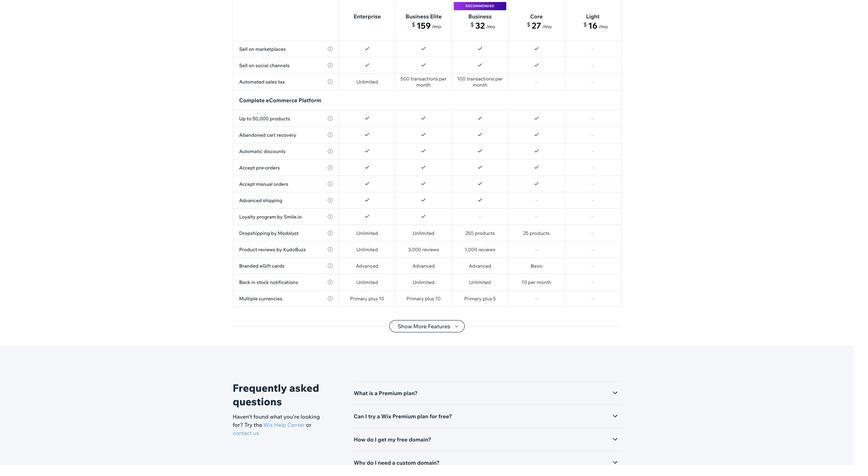 Task type: vqa. For each thing, say whether or not it's contained in the screenshot.


Task type: locate. For each thing, give the bounding box(es) containing it.
2 transactions from the left
[[467, 76, 495, 82]]

2 vertical spatial by
[[277, 247, 282, 253]]

back
[[239, 280, 251, 286]]

$ left 32
[[471, 21, 474, 28]]

0 horizontal spatial plus
[[369, 296, 378, 302]]

/mo right 16
[[599, 24, 608, 30]]

1 horizontal spatial wix
[[382, 413, 392, 420]]

accept pre-orders
[[239, 165, 280, 171]]

product
[[239, 247, 257, 253]]

shipping
[[263, 198, 283, 204]]

business inside "business $ 32 /mo"
[[469, 13, 492, 20]]

1,000
[[465, 247, 478, 253]]

the
[[254, 422, 262, 429]]

per for 100 transactions per month
[[496, 76, 503, 82]]

a
[[375, 390, 378, 397], [377, 413, 380, 420]]

get
[[378, 436, 387, 443]]

orders
[[265, 165, 280, 171], [274, 181, 289, 187]]

1 vertical spatial orders
[[274, 181, 289, 187]]

0 vertical spatial orders
[[265, 165, 280, 171]]

wix
[[382, 413, 392, 420], [264, 422, 273, 429]]

0 horizontal spatial month
[[417, 82, 431, 88]]

0 vertical spatial a
[[375, 390, 378, 397]]

loyalty program by smile.io
[[239, 214, 302, 220]]

1 horizontal spatial per
[[496, 76, 503, 82]]

3,000 reviews
[[408, 247, 439, 253]]

accept manual orders
[[239, 181, 289, 187]]

or
[[306, 422, 312, 429]]

transactions inside 500 transactions per month
[[411, 76, 438, 82]]

$ inside "business $ 32 /mo"
[[471, 21, 474, 28]]

on left 'social'
[[249, 63, 255, 69]]

2 accept from the top
[[239, 181, 255, 187]]

sell up "automated"
[[239, 63, 248, 69]]

1 horizontal spatial i
[[375, 436, 377, 443]]

$ left 16
[[584, 21, 587, 28]]

1 accept from the top
[[239, 165, 255, 171]]

/mo inside core $ 27 /mo
[[543, 24, 552, 30]]

1 horizontal spatial business
[[469, 13, 492, 20]]

2 horizontal spatial products
[[530, 230, 550, 236]]

2 business from the left
[[469, 13, 492, 20]]

$ for 32
[[471, 21, 474, 28]]

0 horizontal spatial primary
[[350, 296, 368, 302]]

by left kudobuzz
[[277, 247, 282, 253]]

1 transactions from the left
[[411, 76, 438, 82]]

month right 100
[[473, 82, 488, 88]]

per for 500 transactions per month
[[439, 76, 447, 82]]

more
[[414, 323, 427, 330]]

32
[[476, 20, 485, 31]]

0 vertical spatial on
[[249, 46, 255, 52]]

1 horizontal spatial plus
[[425, 296, 435, 302]]

on
[[249, 46, 255, 52], [249, 63, 255, 69]]

250 products
[[466, 230, 495, 236]]

can i try a wix premium plan for free?
[[354, 413, 452, 420]]

i left try
[[366, 413, 367, 420]]

1 vertical spatial accept
[[239, 181, 255, 187]]

orders down discounts
[[265, 165, 280, 171]]

1 vertical spatial on
[[249, 63, 255, 69]]

1 horizontal spatial month
[[473, 82, 488, 88]]

accept left manual
[[239, 181, 255, 187]]

4 /mo from the left
[[599, 24, 608, 30]]

2 on from the top
[[249, 63, 255, 69]]

per inside 500 transactions per month
[[439, 76, 447, 82]]

0 horizontal spatial i
[[366, 413, 367, 420]]

plan?
[[404, 390, 418, 397]]

/mo inside the light $ 16 /mo
[[599, 24, 608, 30]]

0 vertical spatial by
[[277, 214, 283, 220]]

0 horizontal spatial per
[[439, 76, 447, 82]]

what is a premium plan?
[[354, 390, 418, 397]]

a right is
[[375, 390, 378, 397]]

pre-
[[256, 165, 265, 171]]

month
[[417, 82, 431, 88], [473, 82, 488, 88], [537, 279, 552, 285]]

business
[[406, 13, 429, 20], [469, 13, 492, 20]]

on for marketplaces
[[249, 46, 255, 52]]

1 sell from the top
[[239, 46, 248, 52]]

1 on from the top
[[249, 46, 255, 52]]

transactions right 500
[[411, 76, 438, 82]]

$ left '27'
[[527, 21, 531, 28]]

$ inside the light $ 16 /mo
[[584, 21, 587, 28]]

0 horizontal spatial wix
[[264, 422, 273, 429]]

$
[[412, 21, 416, 28], [471, 21, 474, 28], [527, 21, 531, 28], [584, 21, 587, 28]]

1 vertical spatial i
[[375, 436, 377, 443]]

$ inside core $ 27 /mo
[[527, 21, 531, 28]]

2 horizontal spatial per
[[529, 279, 536, 285]]

/mo inside business elite $ 159 /mo
[[432, 24, 442, 30]]

platform
[[299, 97, 322, 104]]

per inside 100 transactions per month
[[496, 76, 503, 82]]

egift
[[260, 263, 271, 269]]

on left marketplaces
[[249, 46, 255, 52]]

sell on social channels
[[239, 63, 290, 69]]

1 horizontal spatial reviews
[[423, 247, 439, 253]]

by for reviews
[[277, 247, 282, 253]]

month inside 500 transactions per month
[[417, 82, 431, 88]]

/mo inside "business $ 32 /mo"
[[487, 24, 496, 30]]

business up 32
[[469, 13, 492, 20]]

products up recovery
[[270, 116, 290, 122]]

3 primary from the left
[[465, 296, 482, 302]]

products for 250 products
[[475, 230, 495, 236]]

kudobuzz
[[283, 247, 306, 253]]

transactions for 500
[[411, 76, 438, 82]]

by left modalyst
[[271, 230, 277, 237]]

/mo for 32
[[487, 24, 496, 30]]

0 horizontal spatial transactions
[[411, 76, 438, 82]]

2 horizontal spatial plus
[[483, 296, 492, 302]]

0 horizontal spatial business
[[406, 13, 429, 20]]

sell
[[239, 46, 248, 52], [239, 63, 248, 69]]

2 horizontal spatial month
[[537, 279, 552, 285]]

recommended
[[466, 4, 495, 8]]

1 primary from the left
[[350, 296, 368, 302]]

2 primary plus 10 from the left
[[407, 296, 441, 302]]

$ inside business elite $ 159 /mo
[[412, 21, 416, 28]]

premium left plan on the bottom of the page
[[393, 413, 416, 420]]

dropshipping
[[239, 230, 270, 237]]

reviews right 3,000
[[423, 247, 439, 253]]

1 business from the left
[[406, 13, 429, 20]]

2 sell from the top
[[239, 63, 248, 69]]

for?
[[233, 422, 243, 429]]

reviews for product
[[259, 247, 276, 253]]

stock
[[257, 280, 269, 286]]

2 $ from the left
[[471, 21, 474, 28]]

i right do
[[375, 436, 377, 443]]

manual
[[256, 181, 273, 187]]

2 /mo from the left
[[487, 24, 496, 30]]

1 /mo from the left
[[432, 24, 442, 30]]

1 vertical spatial sell
[[239, 63, 248, 69]]

how do i get my free domain?
[[354, 436, 432, 443]]

free?
[[439, 413, 452, 420]]

you're
[[284, 414, 300, 420]]

month inside 100 transactions per month
[[473, 82, 488, 88]]

plan
[[417, 413, 429, 420]]

1 primary plus 10 from the left
[[350, 296, 385, 302]]

0 vertical spatial sell
[[239, 46, 248, 52]]

1 $ from the left
[[412, 21, 416, 28]]

transactions inside 100 transactions per month
[[467, 76, 495, 82]]

channels
[[270, 63, 290, 69]]

3 /mo from the left
[[543, 24, 552, 30]]

looking
[[301, 414, 320, 420]]

automated
[[239, 79, 265, 85]]

500 transactions per month
[[401, 76, 447, 88]]

500
[[401, 76, 410, 82]]

0 vertical spatial i
[[366, 413, 367, 420]]

1 horizontal spatial transactions
[[467, 76, 495, 82]]

a right try
[[377, 413, 380, 420]]

wix right the the
[[264, 422, 273, 429]]

/mo down elite at right top
[[432, 24, 442, 30]]

10
[[522, 279, 527, 285], [379, 296, 385, 302], [436, 296, 441, 302]]

100
[[458, 76, 466, 82]]

0 vertical spatial wix
[[382, 413, 392, 420]]

i
[[366, 413, 367, 420], [375, 436, 377, 443]]

by
[[277, 214, 283, 220], [271, 230, 277, 237], [277, 247, 282, 253]]

accept left "pre-"
[[239, 165, 255, 171]]

$ for 27
[[527, 21, 531, 28]]

0 horizontal spatial primary plus 10
[[350, 296, 385, 302]]

1 vertical spatial by
[[271, 230, 277, 237]]

modalyst
[[278, 230, 299, 237]]

cards
[[272, 263, 285, 269]]

month right 500
[[417, 82, 431, 88]]

1 horizontal spatial products
[[475, 230, 495, 236]]

on for social
[[249, 63, 255, 69]]

$ left 159
[[412, 21, 416, 28]]

products right 250
[[475, 230, 495, 236]]

advanced shipping
[[239, 198, 283, 204]]

in
[[252, 280, 256, 286]]

frequently
[[233, 382, 287, 395]]

0 horizontal spatial reviews
[[259, 247, 276, 253]]

/mo right 32
[[487, 24, 496, 30]]

unlimited
[[357, 79, 378, 85], [357, 230, 378, 236], [413, 230, 435, 236], [357, 247, 378, 253], [357, 279, 378, 285], [413, 279, 435, 285], [470, 279, 491, 285]]

2 horizontal spatial primary
[[465, 296, 482, 302]]

to
[[247, 116, 252, 122]]

sell up sell on social channels
[[239, 46, 248, 52]]

features
[[428, 323, 451, 330]]

business inside business elite $ 159 /mo
[[406, 13, 429, 20]]

transactions
[[411, 76, 438, 82], [467, 76, 495, 82]]

3 $ from the left
[[527, 21, 531, 28]]

tax
[[278, 79, 285, 85]]

reviews up egift
[[259, 247, 276, 253]]

business for $
[[406, 13, 429, 20]]

1 vertical spatial wix
[[264, 422, 273, 429]]

10 per month
[[522, 279, 552, 285]]

reviews
[[423, 247, 439, 253], [479, 247, 496, 253], [259, 247, 276, 253]]

2 horizontal spatial reviews
[[479, 247, 496, 253]]

transactions right 100
[[467, 76, 495, 82]]

1 horizontal spatial primary plus 10
[[407, 296, 441, 302]]

us
[[253, 430, 259, 437]]

business up 159
[[406, 13, 429, 20]]

4 $ from the left
[[584, 21, 587, 28]]

products right 25
[[530, 230, 550, 236]]

0 vertical spatial accept
[[239, 165, 255, 171]]

try
[[369, 413, 376, 420]]

orders right manual
[[274, 181, 289, 187]]

/mo right '27'
[[543, 24, 552, 30]]

sell for sell on social channels
[[239, 63, 248, 69]]

business elite $ 159 /mo
[[406, 13, 442, 31]]

reviews right 1,000
[[479, 247, 496, 253]]

month down basic
[[537, 279, 552, 285]]

can
[[354, 413, 364, 420]]

1 horizontal spatial primary
[[407, 296, 424, 302]]

advanced
[[239, 198, 262, 204], [356, 263, 379, 269], [413, 263, 435, 269], [469, 263, 492, 269]]

premium right is
[[379, 390, 403, 397]]

wix right try
[[382, 413, 392, 420]]

per
[[439, 76, 447, 82], [496, 76, 503, 82], [529, 279, 536, 285]]

cart
[[267, 132, 276, 138]]

by left smile.io
[[277, 214, 283, 220]]



Task type: describe. For each thing, give the bounding box(es) containing it.
business $ 32 /mo
[[469, 13, 496, 31]]

1 horizontal spatial 10
[[436, 296, 441, 302]]

try
[[245, 422, 253, 429]]

complete
[[239, 97, 265, 104]]

products for 25 products
[[530, 230, 550, 236]]

asked
[[290, 382, 319, 395]]

core
[[531, 13, 543, 20]]

basic
[[531, 263, 543, 269]]

haven't
[[233, 414, 252, 420]]

orders for accept manual orders
[[274, 181, 289, 187]]

3 plus from the left
[[483, 296, 492, 302]]

ecommerce
[[266, 97, 298, 104]]

what
[[270, 414, 283, 420]]

abandoned cart recovery
[[239, 132, 297, 138]]

$ for 16
[[584, 21, 587, 28]]

currencies
[[259, 296, 283, 302]]

dropshipping by modalyst
[[239, 230, 299, 237]]

center
[[288, 422, 305, 429]]

show
[[398, 323, 412, 330]]

recovery
[[277, 132, 297, 138]]

1 plus from the left
[[369, 296, 378, 302]]

by for program
[[277, 214, 283, 220]]

core $ 27 /mo
[[527, 13, 552, 31]]

loyalty
[[239, 214, 256, 220]]

notifications
[[270, 280, 298, 286]]

1,000 reviews
[[465, 247, 496, 253]]

2 plus from the left
[[425, 296, 435, 302]]

159
[[417, 20, 431, 31]]

orders for accept pre-orders
[[265, 165, 280, 171]]

2 primary from the left
[[407, 296, 424, 302]]

wix help center link
[[264, 421, 305, 429]]

domain?
[[409, 436, 432, 443]]

0 horizontal spatial 10
[[379, 296, 385, 302]]

help
[[274, 422, 286, 429]]

for
[[430, 413, 438, 420]]

frequently asked questions
[[233, 382, 319, 408]]

1 vertical spatial a
[[377, 413, 380, 420]]

do
[[367, 436, 374, 443]]

25
[[524, 230, 529, 236]]

how
[[354, 436, 366, 443]]

50,000
[[253, 116, 269, 122]]

sales
[[266, 79, 277, 85]]

1 vertical spatial premium
[[393, 413, 416, 420]]

automatic discounts
[[239, 149, 286, 155]]

discounts
[[264, 149, 286, 155]]

questions
[[233, 395, 282, 408]]

100 transactions per month
[[458, 76, 503, 88]]

what
[[354, 390, 368, 397]]

light $ 16 /mo
[[584, 13, 608, 31]]

branded
[[239, 263, 259, 269]]

up to 50,000 products
[[239, 116, 290, 122]]

marketplaces
[[256, 46, 286, 52]]

branded egift cards
[[239, 263, 285, 269]]

transactions for 100
[[467, 76, 495, 82]]

0 vertical spatial premium
[[379, 390, 403, 397]]

found
[[254, 414, 269, 420]]

250
[[466, 230, 474, 236]]

elite
[[430, 13, 442, 20]]

automatic
[[239, 149, 263, 155]]

month for 500
[[417, 82, 431, 88]]

3,000
[[408, 247, 422, 253]]

/mo for 27
[[543, 24, 552, 30]]

month for 100
[[473, 82, 488, 88]]

accept for accept manual orders
[[239, 181, 255, 187]]

reviews for 3,000
[[423, 247, 439, 253]]

smile.io
[[284, 214, 302, 220]]

automated sales tax
[[239, 79, 285, 85]]

multiple currencies
[[239, 296, 283, 302]]

sell for sell on marketplaces
[[239, 46, 248, 52]]

up
[[239, 116, 246, 122]]

5
[[493, 296, 496, 302]]

/mo for 16
[[599, 24, 608, 30]]

25 products
[[524, 230, 550, 236]]

complete ecommerce platform
[[239, 97, 322, 104]]

wix inside try the wix help center or contact us
[[264, 422, 273, 429]]

0 horizontal spatial products
[[270, 116, 290, 122]]

sell on marketplaces
[[239, 46, 286, 52]]

is
[[369, 390, 374, 397]]

27
[[532, 20, 542, 31]]

my
[[388, 436, 396, 443]]

16
[[589, 20, 598, 31]]

primary plus 5
[[465, 296, 496, 302]]

accept for accept pre-orders
[[239, 165, 255, 171]]

haven't found what you're looking for?
[[233, 414, 320, 429]]

social
[[256, 63, 269, 69]]

light
[[587, 13, 600, 20]]

reviews for 1,000
[[479, 247, 496, 253]]

business for 32
[[469, 13, 492, 20]]

abandoned
[[239, 132, 266, 138]]

2 horizontal spatial 10
[[522, 279, 527, 285]]

product reviews by kudobuzz
[[239, 247, 306, 253]]

contact
[[233, 430, 252, 437]]



